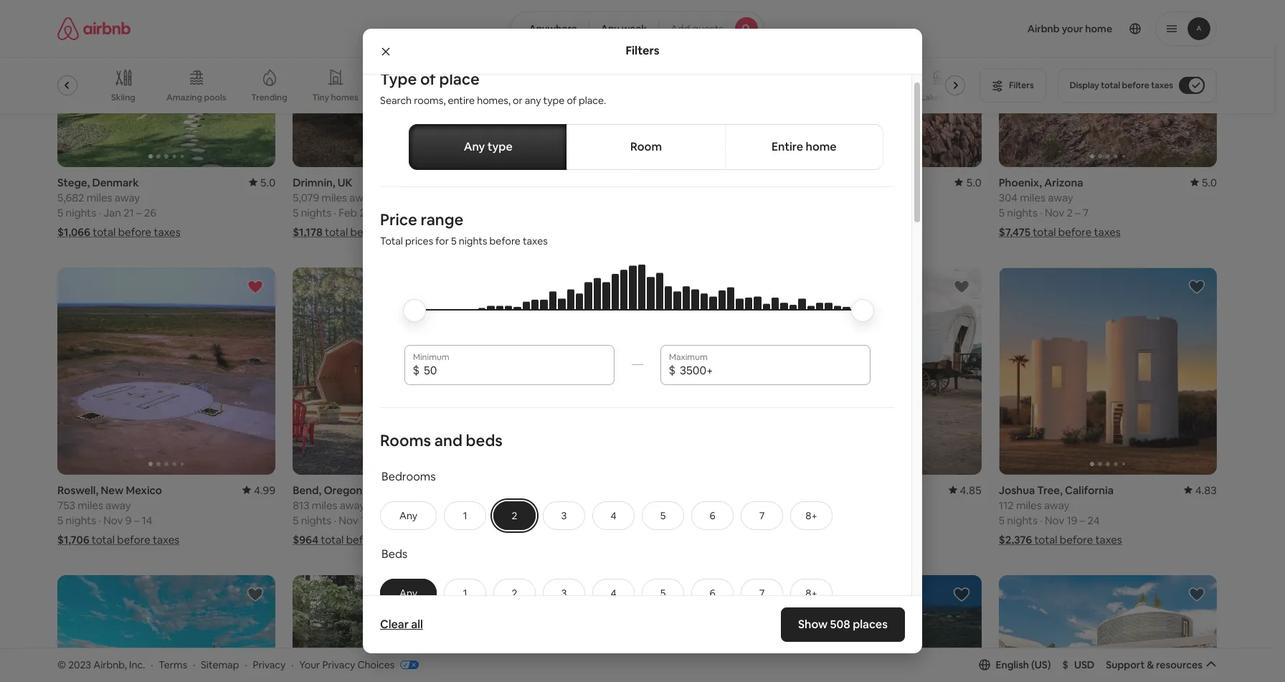Task type: describe. For each thing, give the bounding box(es) containing it.
entire
[[448, 94, 475, 107]]

5,079
[[293, 191, 319, 204]]

$1,706
[[57, 533, 89, 547]]

for
[[436, 235, 449, 247]]

4.94 out of 5 average rating image
[[478, 176, 511, 189]]

5 inside bend, oregon 813 miles away 5 nights · nov 16 – 21 $964 total before taxes
[[293, 514, 299, 527]]

5.0 for phoenix, arizona 304 miles away 5 nights · nov 2 – 7 $7,475 total before taxes
[[1202, 176, 1217, 189]]

4 for beds
[[611, 587, 617, 600]]

before inside bend, oregon 813 miles away 5 nights · nov 16 – 21 $964 total before taxes
[[346, 533, 380, 547]]

clear all
[[380, 617, 423, 632]]

(us)
[[1032, 658, 1051, 671]]

tree, for joshua tree, california 112 miles away 5 nights · nov 19 – 24 $2,376 total before taxes
[[1038, 483, 1063, 497]]

14
[[142, 514, 152, 527]]

resources
[[1156, 658, 1203, 671]]

5.0 for stege, denmark 5,682 miles away 5 nights · jan 21 – 26 $1,066 total before taxes
[[260, 176, 276, 189]]

5 inside 'joshua tree, california 112 miles away 5 nights · nov 19 – 24 $2,376 total before taxes'
[[999, 514, 1005, 527]]

12
[[848, 514, 859, 527]]

nov inside phoenix, arizona 304 miles away 5 nights · nov 2 – 7 $7,475 total before taxes
[[1045, 206, 1065, 219]]

stege,
[[57, 176, 90, 189]]

· right inc.
[[151, 658, 153, 671]]

any week
[[601, 22, 647, 35]]

2 inside phoenix, arizona 304 miles away 5 nights · nov 2 – 7 $7,475 total before taxes
[[1067, 206, 1073, 219]]

$1,178
[[293, 225, 323, 239]]

before inside 'roswell, new mexico 753 miles away 5 nights · nov 9 – 14 $1,706 total before taxes'
[[117, 533, 150, 547]]

0 horizontal spatial of
[[420, 69, 436, 89]]

type of place search rooms, entire homes, or any type of place.
[[380, 69, 606, 107]]

508
[[830, 617, 851, 632]]

away inside drimnin, uk 5,079 miles away 5 nights · feb 23 – 28 $1,178 total before taxes
[[350, 191, 375, 204]]

places
[[853, 617, 888, 632]]

clear
[[380, 617, 409, 632]]

$500
[[528, 533, 554, 547]]

delgada,
[[560, 176, 605, 189]]

rooms,
[[414, 94, 446, 107]]

english
[[996, 658, 1029, 671]]

drimnin,
[[293, 176, 335, 189]]

6 for beds
[[710, 587, 716, 600]]

away inside 'roswell, new mexico 753 miles away 5 nights · nov 9 – 14 $1,706 total before taxes'
[[106, 498, 131, 512]]

any inside "tab list"
[[464, 139, 485, 154]]

nights inside 227 miles away 5 nights · dec 7 – 12
[[772, 514, 802, 527]]

support & resources
[[1106, 658, 1203, 671]]

arizona
[[1045, 176, 1084, 189]]

show 508 places link
[[781, 608, 905, 642]]

304
[[999, 191, 1018, 204]]

– inside stege, denmark 5,682 miles away 5 nights · jan 21 – 26 $1,066 total before taxes
[[136, 206, 142, 219]]

· inside 'joshua tree, california 112 miles away 5 nights · nov 19 – 24 $2,376 total before taxes'
[[1040, 514, 1043, 527]]

any inside search field
[[601, 22, 620, 35]]

price
[[380, 209, 417, 230]]

english (us) button
[[979, 658, 1051, 671]]

total inside 'button'
[[1101, 80, 1120, 91]]

remove from wishlist: roswell, new mexico image
[[247, 278, 264, 296]]

anywhere button
[[511, 11, 589, 46]]

type inside type of place search rooms, entire homes, or any type of place.
[[543, 94, 565, 107]]

add to wishlist: cupertino, california image
[[482, 586, 500, 603]]

4 for bedrooms
[[611, 509, 617, 522]]

add to wishlist: tetonia, idaho image
[[718, 586, 735, 603]]

5,682
[[57, 191, 84, 204]]

total inside 'joshua tree, california 112 miles away 5 nights · nov 19 – 24 $2,376 total before taxes'
[[1035, 533, 1058, 547]]

display total before taxes button
[[1058, 68, 1217, 103]]

search
[[380, 94, 412, 107]]

any element for 1st any button from the bottom
[[395, 587, 422, 600]]

4.95 out of 5 average rating image
[[478, 483, 511, 497]]

ponta
[[528, 176, 558, 189]]

rooms
[[380, 430, 431, 450]]

price range total prices for 5 nights before taxes
[[380, 209, 548, 247]]

english (us)
[[996, 658, 1051, 671]]

type inside any type button
[[488, 139, 513, 154]]

nov inside 'roswell, new mexico 753 miles away 5 nights · nov 9 – 14 $1,706 total before taxes'
[[103, 514, 123, 527]]

add to wishlist: page, arizona image
[[247, 586, 264, 603]]

nights inside phoenix, arizona 304 miles away 5 nights · nov 2 – 7 $7,475 total before taxes
[[1007, 206, 1038, 219]]

miles inside drimnin, uk 5,079 miles away 5 nights · feb 23 – 28 $1,178 total before taxes
[[322, 191, 347, 204]]

homes,
[[477, 94, 511, 107]]

denmark
[[92, 176, 139, 189]]

taxes inside 'roswell, new mexico 753 miles away 5 nights · nov 9 – 14 $1,706 total before taxes'
[[153, 533, 179, 547]]

4.85
[[960, 483, 982, 497]]

away inside phoenix, arizona 304 miles away 5 nights · nov 2 – 7 $7,475 total before taxes
[[1048, 191, 1074, 204]]

sitemap link
[[201, 658, 239, 671]]

26
[[144, 206, 156, 219]]

drimnin, uk 5,079 miles away 5 nights · feb 23 – 28 $1,178 total before taxes
[[293, 176, 413, 239]]

$2,376
[[999, 533, 1032, 547]]

7 button for bedrooms
[[741, 501, 783, 530]]

display
[[1070, 80, 1099, 91]]

place
[[439, 69, 480, 89]]

add to wishlist: sandy valley, nevada image
[[953, 278, 970, 296]]

5 right map at bottom
[[660, 587, 666, 600]]

2 privacy from the left
[[322, 658, 355, 671]]

tree, for joshua tree, california
[[802, 176, 827, 189]]

any week button
[[589, 11, 659, 46]]

add to wishlist: cedar city, utah image
[[718, 278, 735, 296]]

$ text field
[[680, 364, 862, 378]]

week
[[622, 22, 647, 35]]

– inside 'joshua tree, california 112 miles away 5 nights · nov 19 – 24 $2,376 total before taxes'
[[1080, 514, 1085, 527]]

jan
[[103, 206, 121, 219]]

terms · sitemap · privacy ·
[[159, 658, 294, 671]]

miles inside stege, denmark 5,682 miles away 5 nights · jan 21 – 26 $1,066 total before taxes
[[87, 191, 112, 204]]

before inside price range total prices for 5 nights before taxes
[[490, 235, 521, 247]]

5.0 out of 5 average rating image for joshua tree, california
[[955, 176, 982, 189]]

$ for $ text box on the bottom of page
[[413, 363, 420, 378]]

miles inside phoenix, arizona 304 miles away 5 nights · nov 2 – 7 $7,475 total before taxes
[[1020, 191, 1046, 204]]

miles inside bend, oregon 813 miles away 5 nights · nov 16 – 21 $964 total before taxes
[[312, 499, 337, 512]]

8+ element for bedrooms
[[806, 509, 818, 522]]

city,
[[562, 483, 584, 497]]

none search field containing anywhere
[[511, 11, 764, 46]]

before inside 'button'
[[1122, 80, 1150, 91]]

5.0 out of 5 average rating image
[[1191, 176, 1217, 189]]

add to wishlist: delta, colorado image
[[1189, 586, 1206, 603]]

5 inside phoenix, arizona 304 miles away 5 nights · nov 2 – 7 $7,475 total before taxes
[[999, 206, 1005, 219]]

feb
[[339, 206, 357, 219]]

miles inside 227 miles away 5 nights · dec 7 – 12
[[784, 499, 809, 512]]

trending
[[251, 92, 287, 103]]

8+ button for beds
[[791, 579, 833, 607]]

profile element
[[781, 0, 1217, 57]]

nov down the cedar city, utah 414 miles away
[[575, 514, 594, 527]]

taxes inside drimnin, uk 5,079 miles away 5 nights · feb 23 – 28 $1,178 total before taxes
[[386, 225, 413, 239]]

prices
[[405, 235, 433, 247]]

2 for second '2' button from the bottom of the filters dialog
[[512, 509, 518, 522]]

21 inside stege, denmark 5,682 miles away 5 nights · jan 21 – 26 $1,066 total before taxes
[[123, 206, 134, 219]]

4.99 out of 5 average rating image
[[242, 483, 276, 497]]

7 inside phoenix, arizona 304 miles away 5 nights · nov 2 – 7 $7,475 total before taxes
[[1083, 206, 1089, 219]]

5.0 out of 5 average rating image for stege, denmark
[[249, 176, 276, 189]]

miles inside 'joshua tree, california 112 miles away 5 nights · nov 19 – 24 $2,376 total before taxes'
[[1016, 499, 1042, 512]]

pools
[[204, 92, 226, 103]]

nights inside drimnin, uk 5,079 miles away 5 nights · feb 23 – 28 $1,178 total before taxes
[[301, 206, 332, 219]]

show for show 508 places
[[798, 617, 828, 632]]

roswell,
[[57, 483, 98, 497]]

guests
[[693, 22, 723, 35]]

8+ button for bedrooms
[[791, 501, 833, 530]]

or
[[513, 94, 523, 107]]

7 left the dec
[[759, 509, 765, 522]]

7 button for beds
[[741, 579, 783, 607]]

813
[[293, 499, 309, 512]]

entire
[[772, 139, 803, 154]]

227 miles away 5 nights · dec 7 – 12
[[764, 499, 859, 527]]

treehouses
[[381, 92, 428, 103]]

2 for first '2' button from the bottom of the filters dialog
[[512, 587, 518, 600]]

tiny
[[312, 92, 329, 103]]

any element for first any button from the top of the filters dialog
[[395, 509, 422, 522]]

nights inside 'roswell, new mexico 753 miles away 5 nights · nov 9 – 14 $1,706 total before taxes'
[[66, 514, 96, 527]]

1 button for beds
[[444, 579, 486, 607]]

all
[[411, 617, 423, 632]]

before inside stege, denmark 5,682 miles away 5 nights · jan 21 – 26 $1,066 total before taxes
[[118, 225, 151, 239]]

your privacy choices
[[299, 658, 395, 671]]

mansions
[[41, 92, 79, 103]]

any type
[[464, 139, 513, 154]]

any down bedrooms
[[400, 509, 418, 522]]

© 2023 airbnb, inc. ·
[[57, 658, 153, 671]]

8+ for bedrooms
[[806, 509, 818, 522]]

total
[[380, 235, 403, 247]]

$964
[[293, 533, 318, 547]]

before inside 'joshua tree, california 112 miles away 5 nights · nov 19 – 24 $2,376 total before taxes'
[[1060, 533, 1093, 547]]

camping
[[516, 92, 553, 103]]

· right terms
[[193, 658, 195, 671]]

3 button for beds
[[543, 579, 585, 607]]

4.93
[[725, 176, 746, 189]]

terms
[[159, 658, 187, 671]]

1 privacy from the left
[[253, 658, 286, 671]]

anywhere
[[529, 22, 577, 35]]

total inside drimnin, uk 5,079 miles away 5 nights · feb 23 – 28 $1,178 total before taxes
[[325, 225, 348, 239]]

airbnb,
[[93, 658, 127, 671]]

2023
[[68, 658, 91, 671]]

away inside stege, denmark 5,682 miles away 5 nights · jan 21 – 26 $1,066 total before taxes
[[115, 191, 140, 204]]

8+ for beds
[[806, 587, 818, 600]]

24
[[1088, 514, 1100, 527]]

support & resources button
[[1106, 658, 1217, 671]]

· left your
[[291, 658, 294, 671]]

and
[[435, 430, 463, 450]]

nights down 414
[[537, 514, 567, 527]]



Task type: locate. For each thing, give the bounding box(es) containing it.
inc.
[[129, 658, 145, 671]]

5 right for
[[451, 235, 457, 247]]

1 for bedrooms
[[463, 509, 467, 522]]

1 4 from the top
[[611, 509, 617, 522]]

7 button left the dec
[[741, 501, 783, 530]]

away down denmark
[[115, 191, 140, 204]]

2 4 button from the top
[[593, 579, 635, 607]]

2 horizontal spatial 5.0
[[1202, 176, 1217, 189]]

· inside phoenix, arizona 304 miles away 5 nights · nov 2 – 7 $7,475 total before taxes
[[1040, 206, 1043, 219]]

1 1 from the top
[[463, 509, 467, 522]]

4.95
[[489, 483, 511, 497]]

of left the place. at left top
[[567, 94, 577, 107]]

1 8+ element from the top
[[806, 509, 818, 522]]

away up the dec
[[812, 499, 837, 512]]

1 vertical spatial 8+
[[806, 587, 818, 600]]

total inside 'roswell, new mexico 753 miles away 5 nights · nov 9 – 14 $1,706 total before taxes'
[[92, 533, 115, 547]]

filters dialog
[[363, 29, 922, 682]]

miles right 112
[[1016, 499, 1042, 512]]

8+ button right the 227
[[791, 501, 833, 530]]

8+ button up 508
[[791, 579, 833, 607]]

5 button for beds
[[642, 579, 684, 607]]

lakefront
[[921, 92, 961, 103]]

cedar
[[528, 483, 559, 497]]

3 5.0 from the left
[[1202, 176, 1217, 189]]

portugal
[[607, 176, 651, 189]]

5.0 out of 5 average rating image left phoenix,
[[955, 176, 982, 189]]

1 vertical spatial 2 button
[[494, 579, 536, 607]]

&
[[1147, 658, 1154, 671]]

· inside bend, oregon 813 miles away 5 nights · nov 16 – 21 $964 total before taxes
[[334, 514, 336, 527]]

nov left 19 at the bottom
[[1045, 514, 1065, 527]]

1
[[463, 509, 467, 522], [463, 587, 467, 600]]

of
[[420, 69, 436, 89], [567, 94, 577, 107]]

most stays cost more than $875 per night. image
[[416, 265, 859, 350]]

2 2 button from the top
[[494, 579, 536, 607]]

5.0 out of 5 average rating image
[[249, 176, 276, 189], [955, 176, 982, 189]]

group
[[40, 57, 971, 113], [57, 268, 276, 475], [293, 268, 511, 475], [528, 268, 746, 475], [764, 268, 982, 475], [999, 268, 1217, 475], [57, 575, 276, 682], [293, 575, 511, 682], [528, 575, 746, 682], [764, 575, 982, 682], [999, 575, 1217, 682]]

tab list inside filters dialog
[[409, 124, 884, 170]]

nights right for
[[459, 235, 487, 247]]

before
[[1122, 80, 1150, 91], [118, 225, 151, 239], [350, 225, 384, 239], [1059, 225, 1092, 239], [490, 235, 521, 247], [117, 533, 150, 547], [346, 533, 380, 547], [1060, 533, 1093, 547]]

2 down "arizona"
[[1067, 206, 1073, 219]]

1 button for bedrooms
[[444, 501, 486, 530]]

bend, oregon 813 miles away 5 nights · nov 16 – 21 $964 total before taxes
[[293, 483, 409, 547]]

3 button down "$500"
[[543, 579, 585, 607]]

1 8+ from the top
[[806, 509, 818, 522]]

any up 4.94 out of 5 average rating icon
[[464, 139, 485, 154]]

1 vertical spatial 8+ button
[[791, 579, 833, 607]]

· inside 227 miles away 5 nights · dec 7 – 12
[[805, 514, 807, 527]]

phoenix,
[[999, 176, 1042, 189]]

add to wishlist: joshua tree, california image
[[953, 586, 970, 603]]

1 4 button from the top
[[593, 501, 635, 530]]

– inside 227 miles away 5 nights · dec 7 – 12
[[840, 514, 846, 527]]

6
[[710, 509, 716, 522], [528, 514, 534, 527], [710, 587, 716, 600]]

– right 19 at the bottom
[[1080, 514, 1085, 527]]

0 vertical spatial 4
[[611, 509, 617, 522]]

tab list
[[409, 124, 884, 170]]

21 right 16
[[382, 514, 392, 527]]

joshua for joshua tree, california 112 miles away 5 nights · nov 19 – 24 $2,376 total before taxes
[[999, 483, 1035, 497]]

2 8+ button from the top
[[791, 579, 833, 607]]

0 vertical spatial 1
[[463, 509, 467, 522]]

taxes inside bend, oregon 813 miles away 5 nights · nov 16 – 21 $964 total before taxes
[[382, 533, 409, 547]]

1 horizontal spatial 21
[[382, 514, 392, 527]]

away up the "23"
[[350, 191, 375, 204]]

0 vertical spatial 3
[[561, 509, 567, 522]]

0 vertical spatial show
[[604, 595, 630, 608]]

before down the "23"
[[350, 225, 384, 239]]

cedar city, utah 414 miles away
[[528, 483, 611, 512]]

7 inside 227 miles away 5 nights · dec 7 – 12
[[832, 514, 838, 527]]

4.94
[[489, 176, 511, 189]]

1 vertical spatial 8+ element
[[806, 587, 818, 600]]

6 down 414
[[528, 514, 534, 527]]

16
[[361, 514, 372, 527]]

nights up $2,376
[[1007, 514, 1038, 527]]

1 vertical spatial california
[[1065, 483, 1114, 497]]

california
[[830, 176, 879, 189], [1065, 483, 1114, 497]]

place.
[[579, 94, 606, 107]]

nights inside stege, denmark 5,682 miles away 5 nights · jan 21 – 26 $1,066 total before taxes
[[66, 206, 96, 219]]

· left 9
[[99, 514, 101, 527]]

1 3 from the top
[[561, 509, 567, 522]]

1 vertical spatial 21
[[382, 514, 392, 527]]

show left map at bottom
[[604, 595, 630, 608]]

show inside filters dialog
[[798, 617, 828, 632]]

joshua inside 'joshua tree, california 112 miles away 5 nights · nov 19 – 24 $2,376 total before taxes'
[[999, 483, 1035, 497]]

tiny homes
[[312, 92, 358, 103]]

miles down bend,
[[312, 499, 337, 512]]

nov inside bend, oregon 813 miles away 5 nights · nov 16 – 21 $964 total before taxes
[[339, 514, 358, 527]]

5 inside 'roswell, new mexico 753 miles away 5 nights · nov 9 – 14 $1,706 total before taxes'
[[57, 514, 63, 527]]

2 any element from the top
[[395, 587, 422, 600]]

5 inside 227 miles away 5 nights · dec 7 – 12
[[764, 514, 770, 527]]

1 vertical spatial 5 button
[[642, 579, 684, 607]]

any element
[[395, 509, 422, 522], [395, 587, 422, 600]]

1 6 button from the top
[[692, 501, 734, 530]]

joshua down entire
[[764, 176, 800, 189]]

taxes inside 'joshua tree, california 112 miles away 5 nights · nov 19 – 24 $2,376 total before taxes'
[[1096, 533, 1122, 547]]

0 vertical spatial 5 button
[[642, 501, 684, 530]]

terms link
[[159, 658, 187, 671]]

8+ right the 227
[[806, 509, 818, 522]]

0 vertical spatial any button
[[380, 501, 437, 530]]

2 4 from the top
[[611, 587, 617, 600]]

21 inside bend, oregon 813 miles away 5 nights · nov 16 – 21 $964 total before taxes
[[382, 514, 392, 527]]

total down jan
[[93, 225, 116, 239]]

oregon
[[324, 483, 363, 497]]

0 vertical spatial 8+ element
[[806, 509, 818, 522]]

4 button for beds
[[593, 579, 635, 607]]

total inside bend, oregon 813 miles away 5 nights · nov 16 – 21 $964 total before taxes
[[321, 533, 344, 547]]

6 for bedrooms
[[710, 509, 716, 522]]

5 down the 227
[[764, 514, 770, 527]]

skiing
[[111, 92, 135, 103]]

– inside 'roswell, new mexico 753 miles away 5 nights · nov 9 – 14 $1,706 total before taxes'
[[134, 514, 139, 527]]

before down 9
[[117, 533, 150, 547]]

nights down the 227
[[772, 514, 802, 527]]

1 3 button from the top
[[543, 501, 585, 530]]

nights inside 'joshua tree, california 112 miles away 5 nights · nov 19 – 24 $2,376 total before taxes'
[[1007, 514, 1038, 527]]

1 vertical spatial any element
[[395, 587, 422, 600]]

2 vertical spatial 2
[[512, 587, 518, 600]]

1 2 button from the top
[[494, 501, 536, 530]]

0 vertical spatial of
[[420, 69, 436, 89]]

add guests button
[[659, 11, 764, 46]]

1 vertical spatial show
[[798, 617, 828, 632]]

· inside stege, denmark 5,682 miles away 5 nights · jan 21 – 26 $1,066 total before taxes
[[99, 206, 101, 219]]

0 vertical spatial 6 button
[[692, 501, 734, 530]]

7 right add to wishlist: tetonia, idaho 'image'
[[759, 587, 765, 600]]

0 horizontal spatial 5.0 out of 5 average rating image
[[249, 176, 276, 189]]

1 vertical spatial 4 button
[[593, 579, 635, 607]]

miles up jan
[[87, 191, 112, 204]]

total right the $964
[[321, 533, 344, 547]]

joshua
[[764, 176, 800, 189], [999, 483, 1035, 497]]

any left week
[[601, 22, 620, 35]]

2 3 button from the top
[[543, 579, 585, 607]]

1 vertical spatial 1 button
[[444, 579, 486, 607]]

1 8+ button from the top
[[791, 501, 833, 530]]

tree, inside 'joshua tree, california 112 miles away 5 nights · nov 19 – 24 $2,376 total before taxes'
[[1038, 483, 1063, 497]]

california down "home"
[[830, 176, 879, 189]]

ponta delgada, portugal
[[528, 176, 651, 189]]

away down new
[[106, 498, 131, 512]]

2 horizontal spatial $
[[1063, 658, 1069, 671]]

privacy left your
[[253, 658, 286, 671]]

2 left 414
[[512, 509, 518, 522]]

9
[[125, 514, 132, 527]]

7 button
[[741, 501, 783, 530], [741, 579, 783, 607]]

4.93 out of 5 average rating image
[[713, 176, 746, 189]]

5 right 11
[[660, 509, 666, 522]]

total right $1,706
[[92, 533, 115, 547]]

nights inside bend, oregon 813 miles away 5 nights · nov 16 – 21 $964 total before taxes
[[301, 514, 332, 527]]

– left 12
[[840, 514, 846, 527]]

2 button
[[494, 501, 536, 530], [494, 579, 536, 607]]

227
[[764, 499, 781, 512]]

add to wishlist: joshua tree, california image
[[1189, 278, 1206, 296]]

type up 4.94
[[488, 139, 513, 154]]

joshua tree, california
[[764, 176, 879, 189]]

3 button
[[543, 501, 585, 530], [543, 579, 585, 607]]

miles down uk
[[322, 191, 347, 204]]

0 horizontal spatial privacy
[[253, 658, 286, 671]]

2 8+ from the top
[[806, 587, 818, 600]]

group containing mansions
[[40, 57, 971, 113]]

1 7 button from the top
[[741, 501, 783, 530]]

miles inside the cedar city, utah 414 miles away
[[547, 499, 573, 512]]

5 inside drimnin, uk 5,079 miles away 5 nights · feb 23 – 28 $1,178 total before taxes
[[293, 206, 299, 219]]

5 down 304
[[999, 206, 1005, 219]]

before down 19 at the bottom
[[1060, 533, 1093, 547]]

1 vertical spatial 3
[[561, 587, 567, 600]]

1 5.0 from the left
[[260, 176, 276, 189]]

privacy
[[253, 658, 286, 671], [322, 658, 355, 671]]

add guests
[[671, 22, 723, 35]]

1 vertical spatial 4
[[611, 587, 617, 600]]

any button
[[380, 501, 437, 530], [380, 579, 437, 607]]

2 5 button from the top
[[642, 579, 684, 607]]

23
[[359, 206, 372, 219]]

0 vertical spatial 21
[[123, 206, 134, 219]]

nov left 9
[[103, 514, 123, 527]]

1 vertical spatial 3 button
[[543, 579, 585, 607]]

4.83 out of 5 average rating image
[[1184, 483, 1217, 497]]

8+ up show 508 places
[[806, 587, 818, 600]]

1 vertical spatial 6 button
[[692, 579, 734, 607]]

miles inside 'roswell, new mexico 753 miles away 5 nights · nov 9 – 14 $1,706 total before taxes'
[[78, 498, 103, 512]]

roswell, new mexico 753 miles away 5 nights · nov 9 – 14 $1,706 total before taxes
[[57, 483, 179, 547]]

0 horizontal spatial $
[[413, 363, 420, 378]]

· left 'feb'
[[334, 206, 336, 219]]

4.99
[[254, 483, 276, 497]]

1 horizontal spatial california
[[1065, 483, 1114, 497]]

0 horizontal spatial california
[[830, 176, 879, 189]]

tree,
[[802, 176, 827, 189], [1038, 483, 1063, 497]]

show left 508
[[798, 617, 828, 632]]

away up 19 at the bottom
[[1044, 499, 1070, 512]]

away
[[115, 191, 140, 204], [350, 191, 375, 204], [1048, 191, 1074, 204], [106, 498, 131, 512], [340, 499, 365, 512], [575, 499, 601, 512], [812, 499, 837, 512], [1044, 499, 1070, 512]]

any element up the clear all
[[395, 587, 422, 600]]

nov
[[1045, 206, 1065, 219], [103, 514, 123, 527], [339, 514, 358, 527], [575, 514, 594, 527], [1045, 514, 1065, 527]]

1 vertical spatial any button
[[380, 579, 437, 607]]

5 inside stege, denmark 5,682 miles away 5 nights · jan 21 – 26 $1,066 total before taxes
[[57, 206, 63, 219]]

california up '24'
[[1065, 483, 1114, 497]]

domes
[[583, 92, 612, 103]]

1 any button from the top
[[380, 501, 437, 530]]

3 left show map
[[561, 587, 567, 600]]

21 right jan
[[123, 206, 134, 219]]

0 vertical spatial 8+
[[806, 509, 818, 522]]

5
[[57, 206, 63, 219], [293, 206, 299, 219], [999, 206, 1005, 219], [451, 235, 457, 247], [660, 509, 666, 522], [57, 514, 63, 527], [293, 514, 299, 527], [597, 514, 602, 527], [764, 514, 770, 527], [999, 514, 1005, 527], [660, 587, 666, 600]]

1 vertical spatial 7 button
[[741, 579, 783, 607]]

any
[[525, 94, 541, 107]]

miles right the 227
[[784, 499, 809, 512]]

joshua tree, california 112 miles away 5 nights · nov 19 – 24 $2,376 total before taxes
[[999, 483, 1122, 547]]

5 down 813
[[293, 514, 299, 527]]

28
[[382, 206, 394, 219]]

3 button for bedrooms
[[543, 501, 585, 530]]

– left 11
[[605, 514, 610, 527]]

total inside stege, denmark 5,682 miles away 5 nights · jan 21 – 26 $1,066 total before taxes
[[93, 225, 116, 239]]

1 horizontal spatial joshua
[[999, 483, 1035, 497]]

nights down 5,682
[[66, 206, 96, 219]]

4 left map at bottom
[[611, 587, 617, 600]]

6 left add to wishlist: tetonia, idaho 'image'
[[710, 587, 716, 600]]

0 vertical spatial 4 button
[[593, 501, 635, 530]]

taxes inside 'button'
[[1151, 80, 1174, 91]]

0 vertical spatial 7 button
[[741, 501, 783, 530]]

show map button
[[590, 584, 685, 619]]

6 nights
[[528, 514, 567, 527]]

· left 16
[[334, 514, 336, 527]]

type right any
[[543, 94, 565, 107]]

5 left 11
[[597, 514, 602, 527]]

type
[[380, 69, 417, 89]]

0 vertical spatial 1 button
[[444, 501, 486, 530]]

room
[[630, 139, 662, 154]]

2 right add to wishlist: cupertino, california "icon"
[[512, 587, 518, 600]]

5 inside price range total prices for 5 nights before taxes
[[451, 235, 457, 247]]

– inside drimnin, uk 5,079 miles away 5 nights · feb 23 – 28 $1,178 total before taxes
[[374, 206, 379, 219]]

None search field
[[511, 11, 764, 46]]

miles down the roswell,
[[78, 498, 103, 512]]

2 any button from the top
[[380, 579, 437, 607]]

1 horizontal spatial type
[[543, 94, 565, 107]]

7 right the dec
[[832, 514, 838, 527]]

1 5.0 out of 5 average rating image from the left
[[249, 176, 276, 189]]

miles up 6 nights
[[547, 499, 573, 512]]

5 button left add to wishlist: tetonia, idaho 'image'
[[642, 579, 684, 607]]

2 8+ element from the top
[[806, 587, 818, 600]]

5 button for bedrooms
[[642, 501, 684, 530]]

7
[[1083, 206, 1089, 219], [759, 509, 765, 522], [832, 514, 838, 527], [759, 587, 765, 600]]

0 vertical spatial 2 button
[[494, 501, 536, 530]]

0 horizontal spatial type
[[488, 139, 513, 154]]

nights down 5,079
[[301, 206, 332, 219]]

any button down bedrooms
[[380, 501, 437, 530]]

away inside the cedar city, utah 414 miles away
[[575, 499, 601, 512]]

0 horizontal spatial tree,
[[802, 176, 827, 189]]

beds
[[382, 546, 408, 562]]

california for joshua tree, california 112 miles away 5 nights · nov 19 – 24 $2,376 total before taxes
[[1065, 483, 1114, 497]]

3 button down city,
[[543, 501, 585, 530]]

· left jan
[[99, 206, 101, 219]]

$ text field
[[424, 364, 606, 378]]

before down "arizona"
[[1059, 225, 1092, 239]]

4 button for bedrooms
[[593, 501, 635, 530]]

6 button
[[692, 501, 734, 530], [692, 579, 734, 607]]

1 horizontal spatial 5.0 out of 5 average rating image
[[955, 176, 982, 189]]

5 down 112
[[999, 514, 1005, 527]]

0 vertical spatial 8+ button
[[791, 501, 833, 530]]

0 horizontal spatial joshua
[[764, 176, 800, 189]]

support
[[1106, 658, 1145, 671]]

2 3 from the top
[[561, 587, 567, 600]]

taxes inside stege, denmark 5,682 miles away 5 nights · jan 21 – 26 $1,066 total before taxes
[[154, 225, 181, 239]]

1 horizontal spatial of
[[567, 94, 577, 107]]

0 horizontal spatial 21
[[123, 206, 134, 219]]

choices
[[358, 658, 395, 671]]

1 for beds
[[463, 587, 467, 600]]

before left $1,162
[[490, 235, 521, 247]]

1 horizontal spatial privacy
[[322, 658, 355, 671]]

before inside drimnin, uk 5,079 miles away 5 nights · feb 23 – 28 $1,178 total before taxes
[[350, 225, 384, 239]]

show for show map
[[604, 595, 630, 608]]

nov inside 'joshua tree, california 112 miles away 5 nights · nov 19 – 24 $2,376 total before taxes'
[[1045, 514, 1065, 527]]

entire home button
[[725, 124, 884, 170]]

6 button left the 227
[[692, 501, 734, 530]]

0 vertical spatial joshua
[[764, 176, 800, 189]]

· left the privacy link
[[245, 658, 247, 671]]

· inside drimnin, uk 5,079 miles away 5 nights · feb 23 – 28 $1,178 total before taxes
[[334, 206, 336, 219]]

0 vertical spatial type
[[543, 94, 565, 107]]

sitemap
[[201, 658, 239, 671]]

8+ element right the 227
[[806, 509, 818, 522]]

1 horizontal spatial tree,
[[1038, 483, 1063, 497]]

2 button down 4.95
[[494, 501, 536, 530]]

6 button for beds
[[692, 579, 734, 607]]

tab list containing any type
[[409, 124, 884, 170]]

taxes inside phoenix, arizona 304 miles away 5 nights · nov 2 – 7 $7,475 total before taxes
[[1094, 225, 1121, 239]]

1 horizontal spatial 5.0
[[967, 176, 982, 189]]

0 vertical spatial california
[[830, 176, 879, 189]]

beds
[[466, 430, 503, 450]]

0 vertical spatial 3 button
[[543, 501, 585, 530]]

1 1 button from the top
[[444, 501, 486, 530]]

joshua for joshua tree, california
[[764, 176, 800, 189]]

3 for beds
[[561, 587, 567, 600]]

nights
[[66, 206, 96, 219], [301, 206, 332, 219], [1007, 206, 1038, 219], [459, 235, 487, 247], [66, 514, 96, 527], [301, 514, 332, 527], [537, 514, 567, 527], [772, 514, 802, 527], [1007, 514, 1038, 527]]

· down phoenix,
[[1040, 206, 1043, 219]]

11
[[613, 514, 621, 527]]

8+ element for beds
[[806, 587, 818, 600]]

entire home
[[772, 139, 837, 154]]

©
[[57, 658, 66, 671]]

1 any element from the top
[[395, 509, 422, 522]]

your privacy choices link
[[299, 658, 419, 672]]

3 for bedrooms
[[561, 509, 567, 522]]

5 down 5,682
[[57, 206, 63, 219]]

miles down phoenix,
[[1020, 191, 1046, 204]]

nights inside price range total prices for 5 nights before taxes
[[459, 235, 487, 247]]

bedrooms
[[382, 469, 436, 484]]

any up the clear all
[[400, 587, 418, 600]]

away inside bend, oregon 813 miles away 5 nights · nov 16 – 21 $964 total before taxes
[[340, 499, 365, 512]]

1 vertical spatial joshua
[[999, 483, 1035, 497]]

– inside bend, oregon 813 miles away 5 nights · nov 16 – 21 $964 total before taxes
[[374, 514, 379, 527]]

8+ element up show 508 places
[[806, 587, 818, 600]]

– left 26
[[136, 206, 142, 219]]

total down 'feb'
[[325, 225, 348, 239]]

7 down "arizona"
[[1083, 206, 1089, 219]]

$1,162
[[528, 225, 558, 239]]

away inside 'joshua tree, california 112 miles away 5 nights · nov 19 – 24 $2,376 total before taxes'
[[1044, 499, 1070, 512]]

total right $2,376
[[1035, 533, 1058, 547]]

add
[[671, 22, 690, 35]]

any element down bedrooms
[[395, 509, 422, 522]]

before right display
[[1122, 80, 1150, 91]]

0 vertical spatial 2
[[1067, 206, 1073, 219]]

1 vertical spatial 2
[[512, 509, 518, 522]]

753
[[57, 498, 75, 512]]

· inside 'roswell, new mexico 753 miles away 5 nights · nov 9 – 14 $1,706 total before taxes'
[[99, 514, 101, 527]]

7 button right add to wishlist: tetonia, idaho 'image'
[[741, 579, 783, 607]]

8+ element
[[806, 509, 818, 522], [806, 587, 818, 600]]

0 horizontal spatial show
[[604, 595, 630, 608]]

$ for $ text field
[[669, 363, 676, 378]]

– inside phoenix, arizona 304 miles away 5 nights · nov 2 – 7 $7,475 total before taxes
[[1075, 206, 1081, 219]]

total
[[1101, 80, 1120, 91], [93, 225, 116, 239], [325, 225, 348, 239], [1033, 225, 1056, 239], [92, 533, 115, 547], [321, 533, 344, 547], [1035, 533, 1058, 547]]

total inside phoenix, arizona 304 miles away 5 nights · nov 2 – 7 $7,475 total before taxes
[[1033, 225, 1056, 239]]

before inside phoenix, arizona 304 miles away 5 nights · nov 2 – 7 $7,475 total before taxes
[[1059, 225, 1092, 239]]

away down "arizona"
[[1048, 191, 1074, 204]]

2 6 button from the top
[[692, 579, 734, 607]]

– right 16
[[374, 514, 379, 527]]

1 horizontal spatial show
[[798, 617, 828, 632]]

room button
[[567, 124, 726, 170]]

california for joshua tree, california
[[830, 176, 879, 189]]

nights down 813
[[301, 514, 332, 527]]

2 7 button from the top
[[741, 579, 783, 607]]

california inside 'joshua tree, california 112 miles away 5 nights · nov 19 – 24 $2,376 total before taxes'
[[1065, 483, 1114, 497]]

1 5 button from the top
[[642, 501, 684, 530]]

0 vertical spatial any element
[[395, 509, 422, 522]]

1 vertical spatial type
[[488, 139, 513, 154]]

1 vertical spatial 1
[[463, 587, 467, 600]]

taxes inside price range total prices for 5 nights before taxes
[[523, 235, 548, 247]]

1 vertical spatial of
[[567, 94, 577, 107]]

1 vertical spatial tree,
[[1038, 483, 1063, 497]]

1 horizontal spatial $
[[669, 363, 676, 378]]

6 left the 227
[[710, 509, 716, 522]]

6 button for bedrooms
[[692, 501, 734, 530]]

8+ button
[[791, 501, 833, 530], [791, 579, 833, 607]]

2 1 button from the top
[[444, 579, 486, 607]]

2 1 from the top
[[463, 587, 467, 600]]

2 5.0 from the left
[[967, 176, 982, 189]]

0 horizontal spatial 5.0
[[260, 176, 276, 189]]

–
[[136, 206, 142, 219], [374, 206, 379, 219], [1075, 206, 1081, 219], [134, 514, 139, 527], [374, 514, 379, 527], [605, 514, 610, 527], [840, 514, 846, 527], [1080, 514, 1085, 527]]

0 vertical spatial tree,
[[802, 176, 827, 189]]

4.85 out of 5 average rating image
[[949, 483, 982, 497]]

uk
[[338, 176, 353, 189]]

2 button down "$500"
[[494, 579, 536, 607]]

away inside 227 miles away 5 nights · dec 7 – 12
[[812, 499, 837, 512]]

2 5.0 out of 5 average rating image from the left
[[955, 176, 982, 189]]

rooms and beds
[[380, 430, 503, 450]]

show inside button
[[604, 595, 630, 608]]



Task type: vqa. For each thing, say whether or not it's contained in the screenshot.
currency to the right
no



